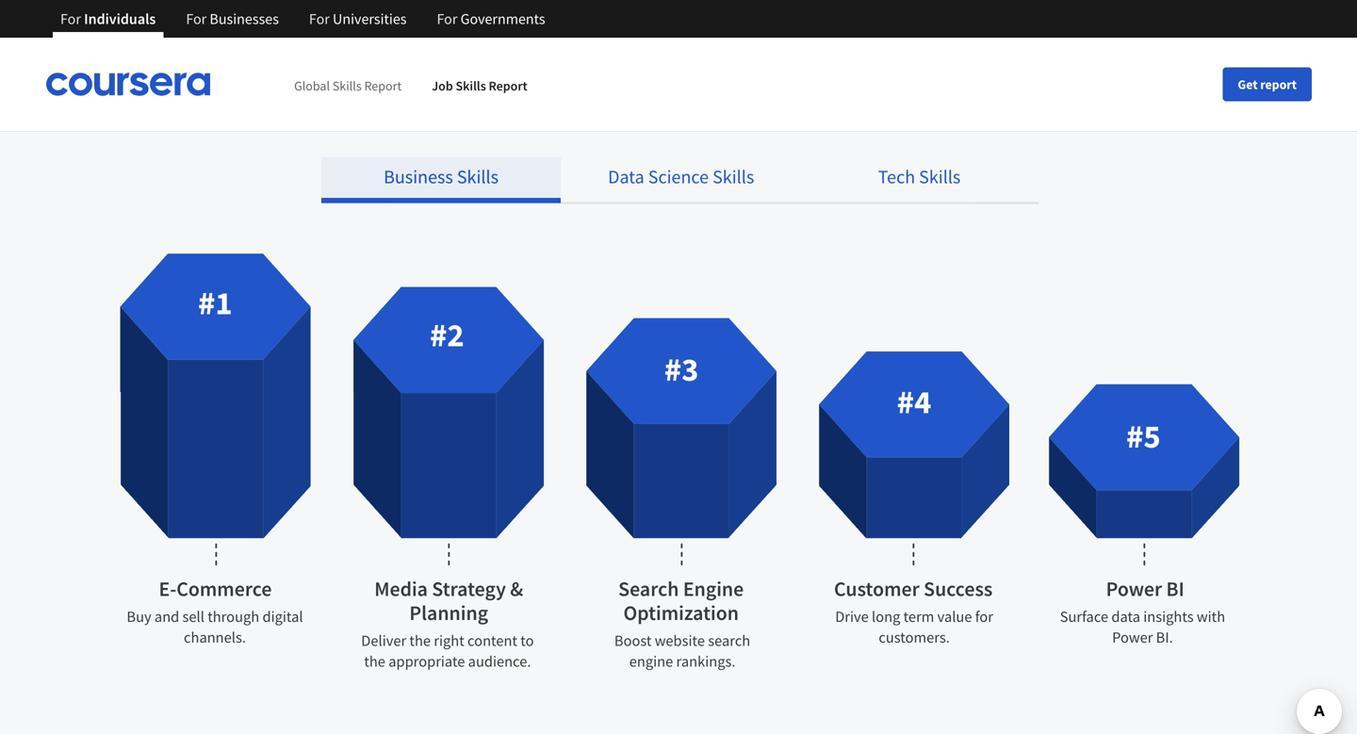 Task type: vqa. For each thing, say whether or not it's contained in the screenshot.
"Get report"
yes



Task type: describe. For each thing, give the bounding box(es) containing it.
get
[[1238, 76, 1258, 93]]

global skills report
[[294, 78, 402, 94]]

for individuals
[[60, 9, 156, 28]]

job skills report link
[[432, 78, 528, 94]]

report
[[1261, 76, 1297, 93]]

global skills report link
[[294, 78, 402, 94]]

job
[[432, 78, 453, 94]]

businesses
[[210, 9, 279, 28]]

report for global skills report
[[364, 78, 402, 94]]

universities
[[333, 9, 407, 28]]

report for job skills report
[[489, 78, 528, 94]]



Task type: locate. For each thing, give the bounding box(es) containing it.
governments
[[461, 9, 546, 28]]

for governments
[[437, 9, 546, 28]]

for universities
[[309, 9, 407, 28]]

skills right job
[[456, 78, 486, 94]]

1 horizontal spatial skills
[[456, 78, 486, 94]]

for left governments
[[437, 9, 458, 28]]

global
[[294, 78, 330, 94]]

job skills report
[[432, 78, 528, 94]]

1 for from the left
[[60, 9, 81, 28]]

for for universities
[[309, 9, 330, 28]]

report left job
[[364, 78, 402, 94]]

1 horizontal spatial report
[[489, 78, 528, 94]]

report right job
[[489, 78, 528, 94]]

for left universities
[[309, 9, 330, 28]]

for for individuals
[[60, 9, 81, 28]]

report
[[364, 78, 402, 94], [489, 78, 528, 94]]

2 skills from the left
[[456, 78, 486, 94]]

skills for global
[[333, 78, 362, 94]]

0 horizontal spatial report
[[364, 78, 402, 94]]

skills for job
[[456, 78, 486, 94]]

coursera logo image
[[45, 73, 211, 96]]

for for governments
[[437, 9, 458, 28]]

1 skills from the left
[[333, 78, 362, 94]]

3 for from the left
[[309, 9, 330, 28]]

for left individuals
[[60, 9, 81, 28]]

for left businesses
[[186, 9, 207, 28]]

2 report from the left
[[489, 78, 528, 94]]

0 horizontal spatial skills
[[333, 78, 362, 94]]

get report button
[[1223, 67, 1312, 101]]

individuals
[[84, 9, 156, 28]]

for
[[60, 9, 81, 28], [186, 9, 207, 28], [309, 9, 330, 28], [437, 9, 458, 28]]

2 for from the left
[[186, 9, 207, 28]]

for for businesses
[[186, 9, 207, 28]]

skills
[[333, 78, 362, 94], [456, 78, 486, 94]]

1 report from the left
[[364, 78, 402, 94]]

4 for from the left
[[437, 9, 458, 28]]

skills right global at left top
[[333, 78, 362, 94]]

for businesses
[[186, 9, 279, 28]]

get report
[[1238, 76, 1297, 93]]

banner navigation
[[45, 0, 561, 38]]



